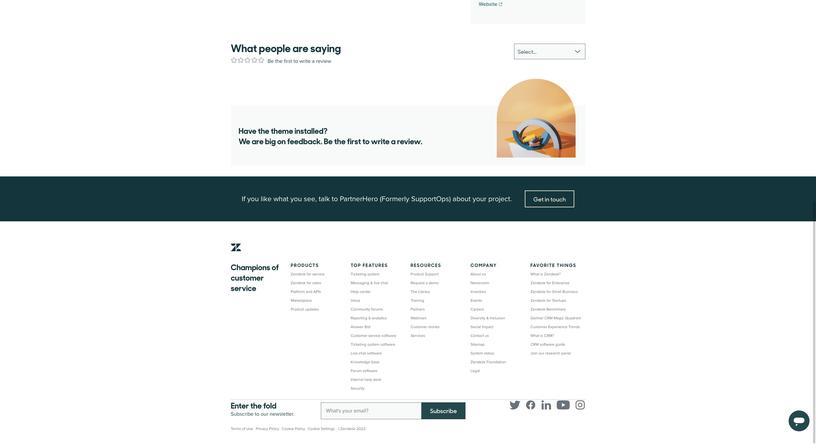 Task type: vqa. For each thing, say whether or not it's contained in the screenshot.
Master
no



Task type: locate. For each thing, give the bounding box(es) containing it.
1 horizontal spatial crm
[[545, 316, 553, 321]]

live
[[351, 351, 358, 356]]

the right have
[[258, 124, 269, 136]]

policy
[[269, 427, 279, 432], [295, 427, 305, 432]]

partnerhero
[[340, 195, 378, 203]]

is down favorite
[[540, 272, 543, 277]]

you right if at the left top of page
[[247, 195, 259, 203]]

request
[[411, 281, 425, 286]]

stories
[[428, 325, 440, 330]]

0 vertical spatial us
[[482, 272, 486, 277]]

zendesk up gartner
[[531, 307, 546, 312]]

1 vertical spatial is
[[540, 333, 543, 338]]

analytics
[[372, 316, 387, 321]]

0 vertical spatial what
[[231, 40, 257, 55]]

a left the review.
[[391, 135, 396, 147]]

the left fold
[[250, 399, 262, 411]]

marketplace link
[[291, 298, 312, 303]]

2 horizontal spatial a
[[426, 281, 428, 286]]

1 horizontal spatial you
[[290, 195, 302, 203]]

0 horizontal spatial you
[[247, 195, 259, 203]]

the for enter the fold subscribe to our newsletter.
[[250, 399, 262, 411]]

customer service software
[[351, 333, 396, 338]]

have
[[239, 124, 256, 136]]

what for what people are saying
[[231, 40, 257, 55]]

partners link
[[411, 307, 425, 312]]

zendesk down 'system'
[[471, 360, 486, 365]]

to
[[294, 58, 298, 64], [363, 135, 370, 147], [332, 195, 338, 203], [255, 411, 259, 418]]

2 is from the top
[[540, 333, 543, 338]]

what left people
[[231, 40, 257, 55]]

1 policy from the left
[[269, 427, 279, 432]]

0 horizontal spatial cookie
[[282, 427, 294, 432]]

youtube image
[[557, 400, 570, 410]]

is left crm?
[[540, 333, 543, 338]]

what is crm? link
[[531, 333, 554, 338]]

is
[[540, 272, 543, 277], [540, 333, 543, 338]]

foundation
[[487, 360, 506, 365]]

zendesk for zendesk for enterprise
[[531, 281, 546, 286]]

internal
[[351, 377, 364, 382]]

enter
[[231, 399, 249, 411]]

ticketing up live
[[351, 342, 366, 347]]

ticketing up messaging
[[351, 272, 366, 277]]

what left crm?
[[531, 333, 539, 338]]

write left the review.
[[371, 135, 390, 147]]

& for top features
[[368, 316, 371, 321]]

join our research panel
[[531, 351, 571, 356]]

to inside have the theme installed? we are big on feedback. be the first to write a review.
[[363, 135, 370, 147]]

gartner crm magic quadrant
[[531, 316, 581, 321]]

0 horizontal spatial of
[[242, 427, 245, 432]]

what down favorite
[[531, 272, 539, 277]]

1 horizontal spatial chat
[[381, 281, 388, 286]]

0 vertical spatial system
[[367, 272, 380, 277]]

0 vertical spatial a
[[312, 58, 315, 64]]

zendesk
[[291, 272, 306, 277], [291, 281, 306, 286], [531, 281, 546, 286], [531, 290, 546, 294], [531, 298, 546, 303], [531, 307, 546, 312], [471, 360, 486, 365]]

1 vertical spatial of
[[242, 427, 245, 432]]

terms of use link
[[231, 427, 253, 432]]

if
[[242, 195, 245, 203]]

1 vertical spatial service
[[231, 282, 256, 293]]

product down marketplace
[[291, 307, 304, 312]]

zendesk down the what is zendesk?
[[531, 281, 546, 286]]

a left the "demo"
[[426, 281, 428, 286]]

0 horizontal spatial our
[[261, 411, 268, 418]]

1 horizontal spatial cookie
[[308, 427, 320, 432]]

1 horizontal spatial our
[[539, 351, 544, 356]]

2 horizontal spatial customer
[[531, 325, 547, 330]]

partners
[[411, 307, 425, 312]]

zendesk for service link
[[291, 272, 325, 277]]

1 vertical spatial product
[[291, 307, 304, 312]]

1 vertical spatial chat
[[359, 351, 366, 356]]

review
[[316, 58, 331, 64]]

zendesk image
[[231, 242, 241, 253]]

write left review
[[299, 58, 311, 64]]

linkedin image
[[541, 400, 551, 410]]

enterprise
[[552, 281, 570, 286]]

demo
[[429, 281, 439, 286]]

& up bot
[[368, 316, 371, 321]]

people
[[259, 40, 291, 55]]

zendesk up zendesk for startups link
[[531, 290, 546, 294]]

2 ticketing from the top
[[351, 342, 366, 347]]

system
[[367, 272, 380, 277], [367, 342, 380, 347]]

voice link
[[351, 298, 360, 303]]

1 horizontal spatial of
[[272, 261, 279, 273]]

company
[[471, 261, 497, 268]]

1 vertical spatial us
[[485, 333, 489, 338]]

us
[[482, 272, 486, 277], [485, 333, 489, 338]]

& up the impact
[[486, 316, 489, 321]]

reporting & analytics link
[[351, 316, 387, 321]]

first
[[284, 58, 292, 64], [347, 135, 361, 147]]

for up zendesk for sales
[[307, 272, 311, 277]]

of inside the "champions of customer service"
[[272, 261, 279, 273]]

our right join
[[539, 351, 544, 356]]

our up privacy
[[261, 411, 268, 418]]

0 vertical spatial product
[[411, 272, 424, 277]]

crm software guide link
[[531, 342, 565, 347]]

us right "about"
[[482, 272, 486, 277]]

is for crm?
[[540, 333, 543, 338]]

you left see,
[[290, 195, 302, 203]]

business
[[562, 290, 578, 294]]

1 system from the top
[[367, 272, 380, 277]]

software up base
[[367, 351, 382, 356]]

the library
[[411, 290, 430, 294]]

newsletter.
[[270, 411, 294, 418]]

be down people
[[268, 58, 274, 64]]

0 horizontal spatial service
[[231, 282, 256, 293]]

What's your email? email field
[[321, 403, 422, 420]]

answer bot
[[351, 325, 371, 330]]

are inside have the theme installed? we are big on feedback. be the first to write a review.
[[252, 135, 264, 147]]

first inside have the theme installed? we are big on feedback. be the first to write a review.
[[347, 135, 361, 147]]

policy right privacy
[[269, 427, 279, 432]]

0 vertical spatial chat
[[381, 281, 388, 286]]

for down what is zendesk? link at bottom right
[[547, 281, 551, 286]]

0 horizontal spatial subscribe
[[231, 411, 254, 418]]

1 ticketing from the top
[[351, 272, 366, 277]]

resources
[[411, 261, 441, 268]]

1 horizontal spatial first
[[347, 135, 361, 147]]

service
[[312, 272, 325, 277], [231, 282, 256, 293], [368, 333, 381, 338]]

policy left cookie settings link
[[295, 427, 305, 432]]

project.
[[488, 195, 512, 203]]

service up the ticketing system software
[[368, 333, 381, 338]]

the down people
[[275, 58, 283, 64]]

fold
[[263, 399, 276, 411]]

are left "big"
[[252, 135, 264, 147]]

crm up join
[[531, 342, 539, 347]]

0 vertical spatial crm
[[545, 316, 553, 321]]

a left review
[[312, 58, 315, 64]]

system up live
[[367, 272, 380, 277]]

are up be the first to write a review
[[293, 40, 308, 55]]

zendesk for zendesk for sales
[[291, 281, 306, 286]]

events
[[471, 298, 482, 303]]

0 horizontal spatial chat
[[359, 351, 366, 356]]

cookie left settings
[[308, 427, 320, 432]]

software up help
[[363, 369, 377, 374]]

customer stories
[[411, 325, 440, 330]]

and
[[306, 290, 312, 294]]

1 vertical spatial crm
[[531, 342, 539, 347]]

of right champions
[[272, 261, 279, 273]]

platform
[[291, 290, 305, 294]]

2 vertical spatial what
[[531, 333, 539, 338]]

1 vertical spatial what
[[531, 272, 539, 277]]

theme
[[271, 124, 293, 136]]

0 vertical spatial our
[[539, 351, 544, 356]]

for up zendesk benchmark link
[[547, 298, 551, 303]]

social impact
[[471, 325, 493, 330]]

1 you from the left
[[247, 195, 259, 203]]

zendesk down products
[[291, 272, 306, 277]]

& for company
[[486, 316, 489, 321]]

internal help desk link
[[351, 377, 381, 382]]

system for ticketing system
[[367, 272, 380, 277]]

subscribe
[[430, 407, 457, 415], [231, 411, 254, 418]]

customer for resources
[[411, 325, 427, 330]]

of left use
[[242, 427, 245, 432]]

1 vertical spatial be
[[324, 135, 333, 147]]

on
[[277, 135, 286, 147]]

software for customer service software
[[382, 333, 396, 338]]

chat
[[381, 281, 388, 286], [359, 351, 366, 356]]

cookie
[[282, 427, 294, 432], [308, 427, 320, 432]]

1 horizontal spatial policy
[[295, 427, 305, 432]]

community forums link
[[351, 307, 383, 312]]

request a demo link
[[411, 281, 439, 286]]

2 you from the left
[[290, 195, 302, 203]]

©zendesk
[[337, 427, 355, 432]]

for for service
[[307, 272, 311, 277]]

about
[[453, 195, 471, 203]]

apis
[[313, 290, 321, 294]]

forum
[[351, 369, 362, 374]]

product up request
[[411, 272, 424, 277]]

what is zendesk?
[[531, 272, 561, 277]]

software up ticketing system software link
[[382, 333, 396, 338]]

1 vertical spatial first
[[347, 135, 361, 147]]

for for small
[[547, 290, 551, 294]]

0 vertical spatial ticketing
[[351, 272, 366, 277]]

0 horizontal spatial are
[[252, 135, 264, 147]]

1 horizontal spatial customer
[[411, 325, 427, 330]]

zendesk for zendesk foundation
[[471, 360, 486, 365]]

product for product updates
[[291, 307, 304, 312]]

1 horizontal spatial product
[[411, 272, 424, 277]]

0 horizontal spatial write
[[299, 58, 311, 64]]

zendesk for small business link
[[531, 290, 578, 294]]

customer down webinars link
[[411, 325, 427, 330]]

the
[[275, 58, 283, 64], [258, 124, 269, 136], [334, 135, 346, 147], [250, 399, 262, 411]]

crm down zendesk benchmark
[[545, 316, 553, 321]]

cookie down newsletter.
[[282, 427, 294, 432]]

software down customer service software
[[381, 342, 395, 347]]

1 vertical spatial write
[[371, 135, 390, 147]]

0 horizontal spatial product
[[291, 307, 304, 312]]

1 horizontal spatial service
[[312, 272, 325, 277]]

about us
[[471, 272, 486, 277]]

startups
[[552, 298, 566, 303]]

get
[[533, 195, 544, 203]]

top features
[[351, 261, 388, 268]]

customer experience trends
[[531, 325, 580, 330]]

product
[[411, 272, 424, 277], [291, 307, 304, 312]]

1 vertical spatial our
[[261, 411, 268, 418]]

1 horizontal spatial a
[[391, 135, 396, 147]]

0 vertical spatial write
[[299, 58, 311, 64]]

customer for favorite things
[[531, 325, 547, 330]]

software for ticketing system software
[[381, 342, 395, 347]]

zendesk for startups
[[531, 298, 566, 303]]

for for enterprise
[[547, 281, 551, 286]]

0 horizontal spatial be
[[268, 58, 274, 64]]

zendesk for zendesk for small business
[[531, 290, 546, 294]]

0 vertical spatial are
[[293, 40, 308, 55]]

1 vertical spatial system
[[367, 342, 380, 347]]

software for live chat software
[[367, 351, 382, 356]]

zendesk foundation link
[[471, 360, 506, 365]]

for left small
[[547, 290, 551, 294]]

service down champions
[[231, 282, 256, 293]]

for left sales
[[307, 281, 311, 286]]

customer down gartner
[[531, 325, 547, 330]]

0 vertical spatial is
[[540, 272, 543, 277]]

system down customer service software
[[367, 342, 380, 347]]

2 system from the top
[[367, 342, 380, 347]]

1 vertical spatial are
[[252, 135, 264, 147]]

service up sales
[[312, 272, 325, 277]]

zendesk up zendesk benchmark
[[531, 298, 546, 303]]

zendesk up the platform
[[291, 281, 306, 286]]

customer down answer bot link
[[351, 333, 367, 338]]

facebook image
[[525, 400, 536, 410]]

events link
[[471, 298, 482, 303]]

1 horizontal spatial subscribe
[[430, 407, 457, 415]]

us down the impact
[[485, 333, 489, 338]]

2 vertical spatial service
[[368, 333, 381, 338]]

1 horizontal spatial write
[[371, 135, 390, 147]]

status
[[484, 351, 494, 356]]

features
[[363, 261, 388, 268]]

1 vertical spatial a
[[391, 135, 396, 147]]

1 is from the top
[[540, 272, 543, 277]]

zendesk for sales
[[291, 281, 321, 286]]

1 horizontal spatial be
[[324, 135, 333, 147]]

0 vertical spatial first
[[284, 58, 292, 64]]

security
[[351, 386, 365, 391]]

the inside enter the fold subscribe to our newsletter.
[[250, 399, 262, 411]]

0 vertical spatial of
[[272, 261, 279, 273]]

installed?
[[295, 124, 328, 136]]

favorite things
[[531, 261, 577, 268]]

0 horizontal spatial policy
[[269, 427, 279, 432]]

be right feedback.
[[324, 135, 333, 147]]

1 vertical spatial ticketing
[[351, 342, 366, 347]]



Task type: describe. For each thing, give the bounding box(es) containing it.
champions
[[231, 261, 270, 273]]

product for product support
[[411, 272, 424, 277]]

subscribe inside button
[[430, 407, 457, 415]]

contact
[[471, 333, 484, 338]]

top
[[351, 261, 361, 268]]

saying
[[310, 40, 341, 55]]

reporting
[[351, 316, 367, 321]]

community forums
[[351, 307, 383, 312]]

experience
[[548, 325, 568, 330]]

use
[[246, 427, 253, 432]]

of for terms
[[242, 427, 245, 432]]

system for ticketing system software
[[367, 342, 380, 347]]

service inside the "champions of customer service"
[[231, 282, 256, 293]]

request a demo
[[411, 281, 439, 286]]

zendesk for zendesk for startups
[[531, 298, 546, 303]]

marketplace
[[291, 298, 312, 303]]

ticketing for ticketing system
[[351, 272, 366, 277]]

the right installed?
[[334, 135, 346, 147]]

join
[[531, 351, 538, 356]]

base
[[371, 360, 379, 365]]

ticketing system
[[351, 272, 380, 277]]

contact us link
[[471, 333, 489, 338]]

zendesk benchmark
[[531, 307, 566, 312]]

us for contact us
[[485, 333, 489, 338]]

0 vertical spatial be
[[268, 58, 274, 64]]

ticketing for ticketing system software
[[351, 342, 366, 347]]

favorite
[[531, 261, 555, 268]]

diversity
[[471, 316, 485, 321]]

customer experience trends link
[[531, 325, 580, 330]]

0 horizontal spatial crm
[[531, 342, 539, 347]]

help
[[365, 377, 372, 382]]

customer stories link
[[411, 325, 440, 330]]

0 horizontal spatial a
[[312, 58, 315, 64]]

2 horizontal spatial service
[[368, 333, 381, 338]]

instagram image
[[575, 400, 585, 410]]

internal help desk
[[351, 377, 381, 382]]

forum software
[[351, 369, 377, 374]]

cookie settings link
[[308, 427, 335, 432]]

for for startups
[[547, 298, 551, 303]]

software down crm?
[[540, 342, 555, 347]]

community
[[351, 307, 370, 312]]

impact
[[482, 325, 493, 330]]

zendesk foundation
[[471, 360, 506, 365]]

services
[[411, 333, 425, 338]]

the for have the theme installed? we are big on feedback. be the first to write a review.
[[258, 124, 269, 136]]

0 horizontal spatial first
[[284, 58, 292, 64]]

what for what is crm?
[[531, 333, 539, 338]]

live
[[374, 281, 380, 286]]

small
[[552, 290, 561, 294]]

bot
[[365, 325, 371, 330]]

product support link
[[411, 272, 439, 277]]

join our research panel link
[[531, 351, 571, 356]]

legal link
[[471, 369, 480, 374]]

about us link
[[471, 272, 486, 277]]

things
[[557, 261, 577, 268]]

zendesk?
[[544, 272, 561, 277]]

about
[[471, 272, 481, 277]]

products
[[291, 261, 319, 268]]

system status link
[[471, 351, 494, 356]]

get in touch
[[533, 195, 566, 203]]

security link
[[351, 386, 365, 391]]

0 horizontal spatial customer
[[351, 333, 367, 338]]

2 policy from the left
[[295, 427, 305, 432]]

the
[[411, 290, 417, 294]]

is for zendesk?
[[540, 272, 543, 277]]

we
[[239, 135, 250, 147]]

enter the fold subscribe to our newsletter.
[[231, 399, 294, 418]]

forum software link
[[351, 369, 377, 374]]

the for be the first to write a review
[[275, 58, 283, 64]]

magic
[[554, 316, 564, 321]]

platform and apis
[[291, 290, 321, 294]]

terms of use privacy policy cookie policy cookie settings ©zendesk 2022
[[231, 427, 366, 432]]

knowledge base link
[[351, 360, 379, 365]]

subscribe inside enter the fold subscribe to our newsletter.
[[231, 411, 254, 418]]

careers link
[[471, 307, 484, 312]]

training
[[411, 298, 424, 303]]

services link
[[411, 333, 425, 338]]

ticketing system link
[[351, 272, 380, 277]]

quadrant
[[565, 316, 581, 321]]

a inside have the theme installed? we are big on feedback. be the first to write a review.
[[391, 135, 396, 147]]

support
[[425, 272, 439, 277]]

to inside enter the fold subscribe to our newsletter.
[[255, 411, 259, 418]]

webinars link
[[411, 316, 427, 321]]

in
[[545, 195, 549, 203]]

1 horizontal spatial are
[[293, 40, 308, 55]]

crm software guide
[[531, 342, 565, 347]]

us for about us
[[482, 272, 486, 277]]

for for sales
[[307, 281, 311, 286]]

updates
[[305, 307, 319, 312]]

of for champions
[[272, 261, 279, 273]]

like
[[261, 195, 272, 203]]

website
[[479, 1, 498, 7]]

voice
[[351, 298, 360, 303]]

zendesk benchmark link
[[531, 307, 566, 312]]

see,
[[304, 195, 317, 203]]

crm?
[[544, 333, 554, 338]]

zendesk for startups link
[[531, 298, 566, 303]]

ticketing system software
[[351, 342, 395, 347]]

2 cookie from the left
[[308, 427, 320, 432]]

zendesk for zendesk for service
[[291, 272, 306, 277]]

be inside have the theme installed? we are big on feedback. be the first to write a review.
[[324, 135, 333, 147]]

& left live
[[370, 281, 373, 286]]

have the theme installed? we are big on feedback. be the first to write a review.
[[239, 124, 423, 147]]

product support
[[411, 272, 439, 277]]

touch
[[551, 195, 566, 203]]

1 cookie from the left
[[282, 427, 294, 432]]

privacy policy link
[[256, 427, 279, 432]]

0 vertical spatial service
[[312, 272, 325, 277]]

talk
[[319, 195, 330, 203]]

write inside have the theme installed? we are big on feedback. be the first to write a review.
[[371, 135, 390, 147]]

help center link
[[351, 290, 371, 294]]

platform and apis link
[[291, 290, 321, 294]]

the library link
[[411, 290, 430, 294]]

messaging & live chat link
[[351, 281, 388, 286]]

2 vertical spatial a
[[426, 281, 428, 286]]

zendesk for service
[[291, 272, 325, 277]]

your
[[473, 195, 487, 203]]

what for what is zendesk?
[[531, 272, 539, 277]]

reporting & analytics
[[351, 316, 387, 321]]

our inside enter the fold subscribe to our newsletter.
[[261, 411, 268, 418]]

big
[[265, 135, 276, 147]]

zendesk for zendesk benchmark
[[531, 307, 546, 312]]

what is crm?
[[531, 333, 554, 338]]

twitter image
[[510, 400, 520, 410]]

system
[[471, 351, 483, 356]]

settings
[[321, 427, 335, 432]]

training link
[[411, 298, 424, 303]]



